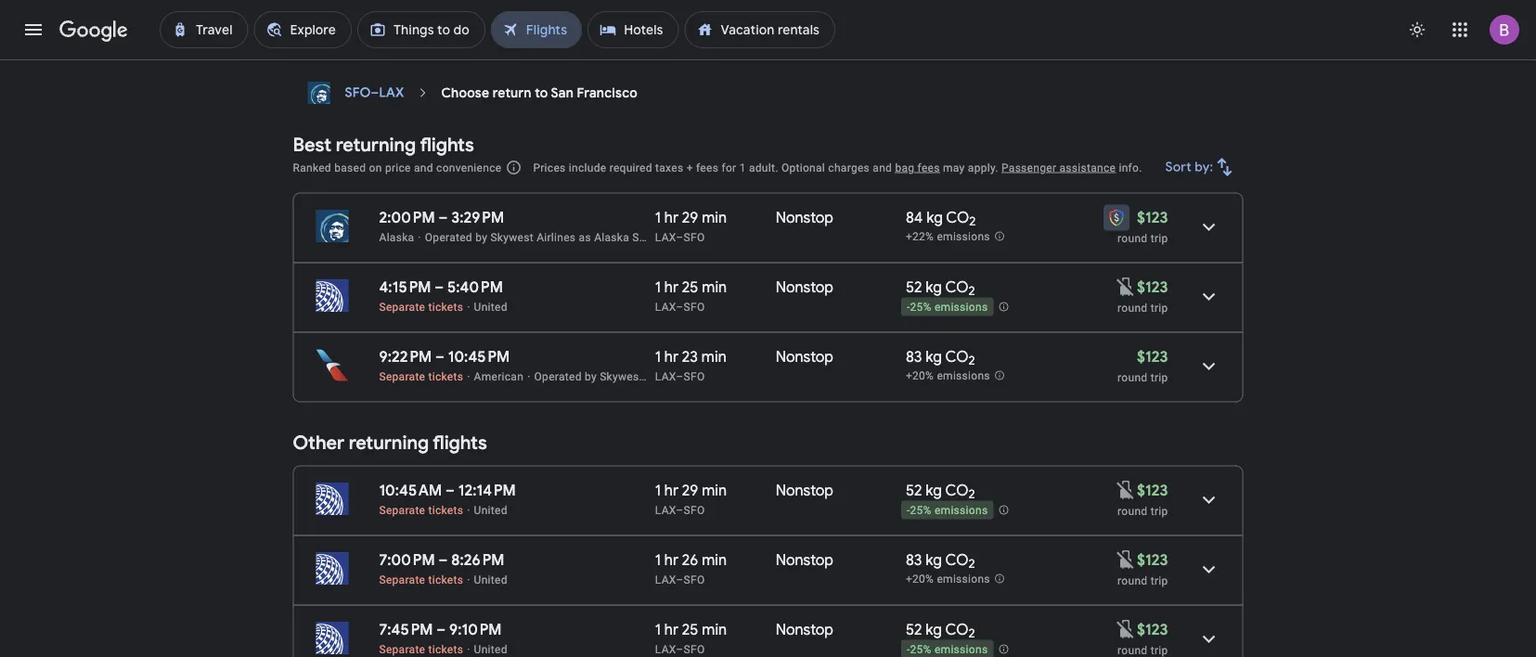 Task type: vqa. For each thing, say whether or not it's contained in the screenshot.
Departure time: 9:22 PM. TEXT FIELD in the left of the page
yes



Task type: locate. For each thing, give the bounding box(es) containing it.
bag fees button
[[895, 161, 940, 174]]

change appearance image
[[1395, 7, 1440, 52]]

skywest
[[491, 231, 534, 244], [600, 370, 643, 383]]

round
[[1118, 232, 1148, 245], [1118, 301, 1148, 314], [1118, 371, 1148, 384], [1118, 505, 1148, 518], [1118, 574, 1148, 587], [1118, 644, 1148, 657]]

none search field containing all filters
[[293, 0, 1244, 59]]

6 hr from the top
[[665, 620, 679, 639]]

1 horizontal spatial alaska
[[594, 231, 630, 244]]

1 united from the top
[[474, 300, 508, 313]]

1 vertical spatial total duration 1 hr 25 min. element
[[655, 620, 776, 642]]

5 nonstop from the top
[[776, 551, 834, 570]]

sort by: button
[[1158, 145, 1244, 189]]

52 for 9:10 pm
[[906, 620, 922, 639]]

airlines down 23
[[646, 370, 685, 383]]

2 for 4:15 pm – 5:40 pm
[[969, 283, 975, 299]]

nonstop for 3:29 pm
[[776, 208, 834, 227]]

3 round from the top
[[1118, 371, 1148, 384]]

price
[[678, 6, 709, 22]]

5 $123 from the top
[[1137, 551, 1168, 570]]

83
[[906, 347, 922, 366], [906, 551, 922, 570]]

skywest down "3:29 pm"
[[491, 231, 534, 244]]

123 us dollars text field left flight details. leaves los angeles international airport at 7:00 pm on monday, december 11 and arrives at san francisco international airport at 8:26 pm on monday, december 11. icon
[[1137, 551, 1168, 570]]

flights for other returning flights
[[433, 431, 487, 455]]

total duration 1 hr 29 min. element up total duration 1 hr 26 min. element
[[655, 481, 776, 503]]

0 vertical spatial +20%
[[906, 370, 934, 383]]

2 united from the top
[[474, 504, 508, 517]]

francisco
[[577, 84, 638, 101]]

1 hr from the top
[[665, 208, 679, 227]]

2 123 us dollars text field from the top
[[1137, 481, 1168, 500]]

as down 23
[[688, 370, 701, 383]]

2 52 from the top
[[906, 481, 922, 500]]

separate tickets down 4:15 pm text field
[[379, 300, 463, 313]]

1 up skywest
[[655, 208, 661, 227]]

7:45 pm – 9:10 pm
[[379, 620, 502, 639]]

3 52 kg co 2 from the top
[[906, 620, 975, 642]]

$123 for 8:26 pm
[[1137, 551, 1168, 570]]

lax up '1 hr 23 min lax – sfo'
[[655, 300, 676, 313]]

this price for this flight doesn't include overhead bin access. if you need a carry-on bag, use the bags filter to update prices. image left flight details. leaves los angeles international airport at 7:45 pm on monday, december 11 and arrives at san francisco international airport at 9:10 pm on monday, december 11. "icon"
[[1115, 618, 1137, 640]]

1 25 from the top
[[682, 278, 699, 297]]

price button
[[666, 0, 741, 29]]

0 horizontal spatial operated
[[425, 231, 473, 244]]

$123 round trip
[[1118, 347, 1168, 384]]

lax down the 1 hr 26 min lax – sfo
[[655, 643, 676, 656]]

tickets down 9:22 pm – 10:45 pm
[[429, 370, 463, 383]]

1 1 hr 25 min lax – sfo from the top
[[655, 278, 727, 313]]

9:22 pm – 10:45 pm
[[379, 347, 510, 366]]

skywest
[[633, 231, 677, 244]]

co for 2:00 pm – 3:29 pm
[[946, 208, 970, 227]]

5 nonstop flight. element from the top
[[776, 551, 834, 572]]

hr for 7:00 pm – 8:26 pm
[[665, 551, 679, 570]]

0 horizontal spatial by
[[476, 231, 488, 244]]

1 round trip from the top
[[1118, 232, 1168, 245]]

kg for 8:26 pm
[[926, 551, 942, 570]]

2 vertical spatial this price for this flight doesn't include overhead bin access. if you need a carry-on bag, use the bags filter to update prices. image
[[1115, 618, 1137, 640]]

main menu image
[[22, 19, 45, 41]]

emissions
[[846, 6, 907, 22]]

sfo down 26
[[684, 573, 705, 586]]

hr down skywest
[[665, 278, 679, 297]]

taxes
[[656, 161, 684, 174]]

2 vertical spatial 123 us dollars text field
[[1137, 620, 1168, 639]]

round trip left flight details. leaves los angeles international airport at 7:45 pm on monday, december 11 and arrives at san francisco international airport at 9:10 pm on monday, december 11. "icon"
[[1118, 644, 1168, 657]]

as left skywest
[[579, 231, 591, 244]]

sfo inside '1 hr 23 min lax – sfo'
[[684, 370, 705, 383]]

1 alaska from the left
[[379, 231, 414, 244]]

min for 3:29 pm
[[702, 208, 727, 227]]

1 horizontal spatial by
[[585, 370, 597, 383]]

sfo up 26
[[684, 504, 705, 517]]

round up $123 round trip
[[1118, 301, 1148, 314]]

5 tickets from the top
[[429, 643, 463, 656]]

1 123 us dollars text field from the top
[[1137, 347, 1168, 366]]

2 fees from the left
[[918, 161, 940, 174]]

5 round trip from the top
[[1118, 644, 1168, 657]]

lax down taxes
[[655, 231, 676, 244]]

lax down total duration 1 hr 23 min. element
[[655, 370, 676, 383]]

0 horizontal spatial american
[[474, 370, 524, 383]]

trip
[[1151, 232, 1168, 245], [1151, 301, 1168, 314], [1151, 371, 1168, 384], [1151, 505, 1168, 518], [1151, 574, 1168, 587], [1151, 644, 1168, 657]]

filters
[[347, 6, 383, 22]]

52 kg co 2
[[906, 278, 975, 299], [906, 481, 975, 502], [906, 620, 975, 642]]

3 this price for this flight doesn't include overhead bin access. if you need a carry-on bag, use the bags filter to update prices. image from the top
[[1115, 618, 1137, 640]]

0 vertical spatial 25%
[[910, 301, 932, 314]]

kg for 12:14 pm
[[926, 481, 942, 500]]

– down taxes
[[676, 231, 684, 244]]

kg inside 84 kg co 2
[[927, 208, 943, 227]]

0 vertical spatial 1 hr 29 min lax – sfo
[[655, 208, 727, 244]]

separate
[[379, 300, 425, 313], [379, 370, 425, 383], [379, 504, 425, 517], [379, 573, 425, 586], [379, 643, 425, 656]]

1 vertical spatial -25% emissions
[[907, 504, 988, 517]]

1 -25% emissions from the top
[[907, 301, 988, 314]]

2 -25% emissions from the top
[[907, 504, 988, 517]]

0 vertical spatial 123 us dollars text field
[[1137, 347, 1168, 366]]

1 for 10:45 pm
[[655, 347, 661, 366]]

0 vertical spatial skywest
[[491, 231, 534, 244]]

29 down +
[[682, 208, 699, 227]]

-
[[907, 301, 910, 314], [907, 504, 910, 517], [907, 644, 910, 657]]

1 horizontal spatial skywest
[[600, 370, 643, 383]]

by
[[476, 231, 488, 244], [585, 370, 597, 383]]

+20% emissions
[[906, 370, 991, 383], [906, 573, 991, 586]]

2 separate from the top
[[379, 370, 425, 383]]

0 vertical spatial this price for this flight doesn't include overhead bin access. if you need a carry-on bag, use the bags filter to update prices. image
[[1115, 276, 1137, 298]]

airlines button
[[490, 0, 579, 29]]

2 1 hr 29 min lax – sfo from the top
[[655, 481, 727, 517]]

united for 7:00 pm – 8:26 pm
[[474, 573, 508, 586]]

0 vertical spatial -25% emissions
[[907, 301, 988, 314]]

airlines up return
[[501, 6, 547, 22]]

Arrival time: 3:29 PM. text field
[[451, 208, 504, 227]]

Departure time: 9:22 PM. text field
[[379, 347, 432, 366]]

skywest left '1 hr 23 min lax – sfo'
[[600, 370, 643, 383]]

round trip down this price for this flight doesn't include overhead bin access. if you need a carry-on bag, use the bags filter to update prices. image
[[1118, 505, 1168, 518]]

united down '5:40 pm' at the top of page
[[474, 300, 508, 313]]

None search field
[[293, 0, 1244, 59]]

1 1 hr 29 min lax – sfo from the top
[[655, 208, 727, 244]]

operated
[[425, 231, 473, 244], [534, 370, 582, 383]]

2 nonstop flight. element from the top
[[776, 278, 834, 299]]

123 US dollars text field
[[1137, 278, 1168, 297], [1137, 481, 1168, 500]]

5 separate from the top
[[379, 643, 425, 656]]

0 vertical spatial 25
[[682, 278, 699, 297]]

best returning flights
[[293, 133, 474, 156]]

-25% emissions for 5:40 pm
[[907, 301, 988, 314]]

operated by skywest airlines as alaska skywest
[[425, 231, 677, 244]]

- for 12:14 pm
[[907, 504, 910, 517]]

sfo up 23
[[684, 300, 705, 313]]

$123 left flight details. leaves los angeles international airport at 7:00 pm on monday, december 11 and arrives at san francisco international airport at 8:26 pm on monday, december 11. icon
[[1137, 551, 1168, 570]]

tickets down '4:15 pm – 5:40 pm'
[[429, 300, 463, 313]]

1 vertical spatial total duration 1 hr 29 min. element
[[655, 481, 776, 503]]

3 trip from the top
[[1151, 371, 1168, 384]]

1 vertical spatial skywest
[[600, 370, 643, 383]]

0 vertical spatial airlines
[[501, 6, 547, 22]]

1 up the 1 hr 26 min lax – sfo
[[655, 481, 661, 500]]

4 nonstop flight. element from the top
[[776, 481, 834, 503]]

min inside the 1 hr 26 min lax – sfo
[[702, 551, 727, 570]]

2 vertical spatial 52 kg co 2
[[906, 620, 975, 642]]

1 horizontal spatial fees
[[918, 161, 940, 174]]

round trip for 4:15 pm – 5:40 pm
[[1118, 301, 1168, 314]]

1 52 kg co 2 from the top
[[906, 278, 975, 299]]

1 nonstop from the top
[[776, 208, 834, 227]]

flight details. leaves los angeles international airport at 9:22 pm on monday, december 11 and arrives at san francisco international airport at 10:45 pm on monday, december 11. image
[[1187, 344, 1232, 389]]

1 vertical spatial this price for this flight doesn't include overhead bin access. if you need a carry-on bag, use the bags filter to update prices. image
[[1115, 548, 1137, 571]]

4 round from the top
[[1118, 505, 1148, 518]]

lax up best returning flights
[[379, 84, 404, 101]]

passenger
[[1002, 161, 1057, 174]]

round trip left flight details. leaves los angeles international airport at 7:00 pm on monday, december 11 and arrives at san francisco international airport at 8:26 pm on monday, december 11. icon
[[1118, 574, 1168, 587]]

Arrival time: 12:14 PM. text field
[[458, 481, 516, 500]]

airlines for operated by skywest airlines as alaska skywest
[[537, 231, 576, 244]]

1 vertical spatial operated
[[534, 370, 582, 383]]

2 this price for this flight doesn't include overhead bin access. if you need a carry-on bag, use the bags filter to update prices. image from the top
[[1115, 548, 1137, 571]]

2 tickets from the top
[[429, 370, 463, 383]]

bag
[[895, 161, 915, 174]]

1 vertical spatial 29
[[682, 481, 699, 500]]

trip for 7:45 pm – 9:10 pm
[[1151, 644, 1168, 657]]

1 vertical spatial 25%
[[910, 504, 932, 517]]

5 separate tickets from the top
[[379, 643, 463, 656]]

sfo right skywest
[[684, 231, 705, 244]]

1 tickets from the top
[[429, 300, 463, 313]]

round trip down $123 text box
[[1118, 232, 1168, 245]]

1
[[740, 161, 746, 174], [655, 208, 661, 227], [655, 278, 661, 297], [655, 347, 661, 366], [655, 481, 661, 500], [655, 551, 661, 570], [655, 620, 661, 639]]

1 separate from the top
[[379, 300, 425, 313]]

5 trip from the top
[[1151, 574, 1168, 587]]

round trip for 7:45 pm – 9:10 pm
[[1118, 644, 1168, 657]]

2 vertical spatial 25%
[[910, 644, 932, 657]]

returning
[[336, 133, 416, 156], [349, 431, 429, 455]]

total duration 1 hr 29 min. element for 1 hr 25 min
[[655, 208, 776, 230]]

0 vertical spatial returning
[[336, 133, 416, 156]]

kg for 5:40 pm
[[926, 278, 942, 297]]

min down the 1 hr 26 min lax – sfo
[[702, 620, 727, 639]]

tickets down leaves los angeles international airport at 7:00 pm on monday, december 11 and arrives at san francisco international airport at 8:26 pm on monday, december 11. element
[[429, 573, 463, 586]]

hr up the 1 hr 26 min lax – sfo
[[665, 481, 679, 500]]

lax for 7:00 pm – 8:26 pm
[[655, 573, 676, 586]]

united for 7:45 pm – 9:10 pm
[[474, 643, 508, 656]]

3 - from the top
[[907, 644, 910, 657]]

main content
[[293, 74, 1244, 657]]

6 nonstop from the top
[[776, 620, 834, 639]]

1 83 kg co 2 from the top
[[906, 347, 975, 369]]

+22% emissions
[[906, 230, 991, 243]]

$123 left the flight details. leaves los angeles international airport at 9:22 pm on monday, december 11 and arrives at san francisco international airport at 10:45 pm on monday, december 11. image
[[1137, 347, 1168, 366]]

+22%
[[906, 230, 934, 243]]

123 us dollars text field for 1 hr 25 min
[[1137, 278, 1168, 297]]

flight details. leaves los angeles international airport at 4:15 pm on monday, december 11 and arrives at san francisco international airport at 5:40 pm on monday, december 11. image
[[1187, 274, 1232, 319]]

separate tickets for 10:45 am
[[379, 504, 463, 517]]

1 vertical spatial 83
[[906, 551, 922, 570]]

united down 8:26 pm
[[474, 573, 508, 586]]

5 hr from the top
[[665, 551, 679, 570]]

1 vertical spatial as
[[688, 370, 701, 383]]

round down $123 text box
[[1118, 232, 1148, 245]]

tickets for 5:40 pm
[[429, 300, 463, 313]]

min inside '1 hr 23 min lax – sfo'
[[702, 347, 727, 366]]

83 kg co 2 for 1 hr 26 min
[[906, 551, 975, 572]]

4 separate from the top
[[379, 573, 425, 586]]

1 total duration 1 hr 25 min. element from the top
[[655, 278, 776, 299]]

kg for 9:10 pm
[[926, 620, 942, 639]]

3 nonstop from the top
[[776, 347, 834, 366]]

airlines for operated by skywest airlines as american eagle
[[646, 370, 685, 383]]

total duration 1 hr 29 min. element down for
[[655, 208, 776, 230]]

this price for this flight doesn't include overhead bin access. if you need a carry-on bag, use the bags filter to update prices. image down $123 text box
[[1115, 276, 1137, 298]]

1 29 from the top
[[682, 208, 699, 227]]

trip left 'flight details. leaves los angeles international airport at 4:15 pm on monday, december 11 and arrives at san francisco international airport at 5:40 pm on monday, december 11.' image
[[1151, 301, 1168, 314]]

5:40 pm
[[448, 278, 503, 297]]

3 tickets from the top
[[429, 504, 463, 517]]

1 vertical spatial 25
[[682, 620, 699, 639]]

2 round trip from the top
[[1118, 301, 1168, 314]]

co inside 84 kg co 2
[[946, 208, 970, 227]]

hr inside the 1 hr 26 min lax – sfo
[[665, 551, 679, 570]]

separate tickets for 7:00 pm
[[379, 573, 463, 586]]

lax for 7:45 pm – 9:10 pm
[[655, 643, 676, 656]]

american down 10:45 pm text box
[[474, 370, 524, 383]]

min for 10:45 pm
[[702, 347, 727, 366]]

tickets down leaves los angeles international airport at 10:45 am on monday, december 11 and arrives at san francisco international airport at 12:14 pm on monday, december 11. element
[[429, 504, 463, 517]]

2 52 kg co 2 from the top
[[906, 481, 975, 502]]

1 inside '1 hr 23 min lax – sfo'
[[655, 347, 661, 366]]

1 round from the top
[[1118, 232, 1148, 245]]

2
[[970, 214, 976, 230], [969, 283, 975, 299], [969, 353, 975, 369], [969, 487, 975, 502], [969, 556, 975, 572], [969, 626, 975, 642]]

7:00 pm
[[379, 551, 435, 570]]

2 round from the top
[[1118, 301, 1148, 314]]

1 vertical spatial 52
[[906, 481, 922, 500]]

united down 12:14 pm text field at the bottom left of the page
[[474, 504, 508, 517]]

sfo down 23
[[684, 370, 705, 383]]

1 vertical spatial +20% emissions
[[906, 573, 991, 586]]

flights up 10:45 am – 12:14 pm
[[433, 431, 487, 455]]

2 hr from the top
[[665, 278, 679, 297]]

american down total duration 1 hr 23 min. element
[[704, 370, 753, 383]]

0 vertical spatial by
[[476, 231, 488, 244]]

nonstop flight. element for 5:40 pm
[[776, 278, 834, 299]]

all filters button
[[293, 0, 398, 29]]

airlines inside airlines popup button
[[501, 6, 547, 22]]

flights up convenience
[[420, 133, 474, 156]]

trip left flight details. leaves los angeles international airport at 7:00 pm on monday, december 11 and arrives at san francisco international airport at 8:26 pm on monday, december 11. icon
[[1151, 574, 1168, 587]]

4 trip from the top
[[1151, 505, 1168, 518]]

this price for this flight doesn't include overhead bin access. if you need a carry-on bag, use the bags filter to update prices. image
[[1115, 276, 1137, 298], [1115, 548, 1137, 571], [1115, 618, 1137, 640]]

sfo for 4:15 pm – 5:40 pm
[[684, 300, 705, 313]]

0 vertical spatial as
[[579, 231, 591, 244]]

learn more about ranking image
[[505, 159, 522, 176]]

25%
[[910, 301, 932, 314], [910, 504, 932, 517], [910, 644, 932, 657]]

0 vertical spatial total duration 1 hr 25 min. element
[[655, 278, 776, 299]]

3 hr from the top
[[665, 347, 679, 366]]

separate tickets down "7:00 pm" text box
[[379, 573, 463, 586]]

alaska
[[379, 231, 414, 244], [594, 231, 630, 244]]

separate down 4:15 pm text field
[[379, 300, 425, 313]]

1 for 3:29 pm
[[655, 208, 661, 227]]

2 separate tickets from the top
[[379, 370, 463, 383]]

alaska left skywest
[[594, 231, 630, 244]]

123 us dollars text field left flight details. leaves los angeles international airport at 7:45 pm on monday, december 11 and arrives at san francisco international airport at 9:10 pm on monday, december 11. "icon"
[[1137, 620, 1168, 639]]

6 trip from the top
[[1151, 644, 1168, 657]]

1 this price for this flight doesn't include overhead bin access. if you need a carry-on bag, use the bags filter to update prices. image from the top
[[1115, 276, 1137, 298]]

2 vertical spatial 52
[[906, 620, 922, 639]]

1 hr 29 min lax – sfo
[[655, 208, 727, 244], [655, 481, 727, 517]]

times button
[[748, 0, 827, 29]]

lax inside the 1 hr 26 min lax – sfo
[[655, 573, 676, 586]]

2 $123 from the top
[[1137, 278, 1168, 297]]

best
[[293, 133, 332, 156]]

1 83 from the top
[[906, 347, 922, 366]]

2 vertical spatial -
[[907, 644, 910, 657]]

– down 26
[[676, 573, 684, 586]]

0 vertical spatial 123 us dollars text field
[[1137, 278, 1168, 297]]

Arrival time: 5:40 PM. text field
[[448, 278, 503, 297]]

0 vertical spatial -
[[907, 301, 910, 314]]

4 united from the top
[[474, 643, 508, 656]]

separate down "7:00 pm" text box
[[379, 573, 425, 586]]

hr left 26
[[665, 551, 679, 570]]

kg for 3:29 pm
[[927, 208, 943, 227]]

1 25% from the top
[[910, 301, 932, 314]]

1 hr 25 min lax – sfo up 23
[[655, 278, 727, 313]]

25 up 23
[[682, 278, 699, 297]]

6 $123 from the top
[[1137, 620, 1168, 639]]

1 down the 1 hr 26 min lax – sfo
[[655, 620, 661, 639]]

3 nonstop flight. element from the top
[[776, 347, 834, 369]]

4 separate tickets from the top
[[379, 573, 463, 586]]

1 horizontal spatial american
[[704, 370, 753, 383]]

trip inside $123 round trip
[[1151, 371, 1168, 384]]

0 vertical spatial 1 hr 25 min lax – sfo
[[655, 278, 727, 313]]

2 total duration 1 hr 25 min. element from the top
[[655, 620, 776, 642]]

lax
[[379, 84, 404, 101], [655, 231, 676, 244], [655, 300, 676, 313], [655, 370, 676, 383], [655, 504, 676, 517], [655, 573, 676, 586], [655, 643, 676, 656]]

0 horizontal spatial and
[[414, 161, 433, 174]]

airlines
[[501, 6, 547, 22], [537, 231, 576, 244], [646, 370, 685, 383]]

round inside $123 round trip
[[1118, 371, 1148, 384]]

1 hr 25 min lax – sfo
[[655, 278, 727, 313], [655, 620, 727, 656]]

5 round from the top
[[1118, 574, 1148, 587]]

$123 left flight details. leaves los angeles international airport at 7:45 pm on monday, december 11 and arrives at san francisco international airport at 9:10 pm on monday, december 11. "icon"
[[1137, 620, 1168, 639]]

1 horizontal spatial operated
[[534, 370, 582, 383]]

52 for 12:14 pm
[[906, 481, 922, 500]]

round for 12:14 pm
[[1118, 505, 1148, 518]]

$123 left flight details. leaves los angeles international airport at 10:45 am on monday, december 11 and arrives at san francisco international airport at 12:14 pm on monday, december 11. image
[[1137, 481, 1168, 500]]

3 123 us dollars text field from the top
[[1137, 620, 1168, 639]]

1 for 12:14 pm
[[655, 481, 661, 500]]

separate down the 7:45 pm
[[379, 643, 425, 656]]

4 $123 from the top
[[1137, 481, 1168, 500]]

25 down the 1 hr 26 min lax – sfo
[[682, 620, 699, 639]]

this price for this flight doesn't include overhead bin access. if you need a carry-on bag, use the bags filter to update prices. image down this price for this flight doesn't include overhead bin access. if you need a carry-on bag, use the bags filter to update prices. image
[[1115, 548, 1137, 571]]

tickets for 12:14 pm
[[429, 504, 463, 517]]

emissions
[[937, 230, 991, 243], [935, 301, 988, 314], [937, 370, 991, 383], [935, 504, 988, 517], [937, 573, 991, 586], [935, 644, 988, 657]]

$123 for 9:10 pm
[[1137, 620, 1168, 639]]

3 $123 from the top
[[1137, 347, 1168, 366]]

– up 23
[[676, 300, 684, 313]]

min for 8:26 pm
[[702, 551, 727, 570]]

0 horizontal spatial skywest
[[491, 231, 534, 244]]

separate tickets for 9:22 pm
[[379, 370, 463, 383]]

by:
[[1195, 159, 1214, 175]]

+20% for 1 hr 23 min
[[906, 370, 934, 383]]

4:15 pm – 5:40 pm
[[379, 278, 503, 297]]

1 inside the 1 hr 26 min lax – sfo
[[655, 551, 661, 570]]

round trip for 10:45 am – 12:14 pm
[[1118, 505, 1168, 518]]

nonstop flight. element for 8:26 pm
[[776, 551, 834, 572]]

trip down $123 text box
[[1151, 232, 1168, 245]]

as for alaska
[[579, 231, 591, 244]]

for
[[722, 161, 737, 174]]

0 vertical spatial 52
[[906, 278, 922, 297]]

0 vertical spatial total duration 1 hr 29 min. element
[[655, 208, 776, 230]]

2 total duration 1 hr 29 min. element from the top
[[655, 481, 776, 503]]

2 vertical spatial airlines
[[646, 370, 685, 383]]

1 vertical spatial +20%
[[906, 573, 934, 586]]

flight details. leaves los angeles international airport at 7:00 pm on monday, december 11 and arrives at san francisco international airport at 8:26 pm on monday, december 11. image
[[1187, 547, 1232, 592]]

29 for 26
[[682, 481, 699, 500]]

1 vertical spatial 83 kg co 2
[[906, 551, 975, 572]]

0 vertical spatial operated
[[425, 231, 473, 244]]

2 +20% emissions from the top
[[906, 573, 991, 586]]

total duration 1 hr 25 min. element up total duration 1 hr 23 min. element
[[655, 278, 776, 299]]

round for 5:40 pm
[[1118, 301, 1148, 314]]

based
[[334, 161, 366, 174]]

2 83 kg co 2 from the top
[[906, 551, 975, 572]]

2 +20% from the top
[[906, 573, 934, 586]]

$123 inside $123 round trip
[[1137, 347, 1168, 366]]

sfo inside the 1 hr 26 min lax – sfo
[[684, 573, 705, 586]]

3 separate tickets from the top
[[379, 504, 463, 517]]

1 vertical spatial 1 hr 25 min lax – sfo
[[655, 620, 727, 656]]

3 separate from the top
[[379, 504, 425, 517]]

0 vertical spatial +20% emissions
[[906, 370, 991, 383]]

2 25 from the top
[[682, 620, 699, 639]]

round left flight details. leaves los angeles international airport at 7:00 pm on monday, december 11 and arrives at san francisco international airport at 8:26 pm on monday, december 11. icon
[[1118, 574, 1148, 587]]

25% for 9:10 pm
[[910, 644, 932, 657]]

hr for 9:22 pm – 10:45 pm
[[665, 347, 679, 366]]

1 +20% from the top
[[906, 370, 934, 383]]

2 and from the left
[[873, 161, 892, 174]]

1 vertical spatial flights
[[433, 431, 487, 455]]

charges
[[829, 161, 870, 174]]

leaves los angeles international airport at 10:45 am on monday, december 11 and arrives at san francisco international airport at 12:14 pm on monday, december 11. element
[[379, 481, 516, 500]]

hr up skywest
[[665, 208, 679, 227]]

0 vertical spatial 29
[[682, 208, 699, 227]]

1 52 from the top
[[906, 278, 922, 297]]

lax for 4:15 pm – 5:40 pm
[[655, 300, 676, 313]]

-25% emissions
[[907, 301, 988, 314], [907, 504, 988, 517], [907, 644, 988, 657]]

0 horizontal spatial alaska
[[379, 231, 414, 244]]

may
[[943, 161, 965, 174]]

total duration 1 hr 29 min. element
[[655, 208, 776, 230], [655, 481, 776, 503]]

0 vertical spatial 83
[[906, 347, 922, 366]]

round left the flight details. leaves los angeles international airport at 9:22 pm on monday, december 11 and arrives at san francisco international airport at 10:45 pm on monday, december 11. image
[[1118, 371, 1148, 384]]

min
[[702, 208, 727, 227], [702, 278, 727, 297], [702, 347, 727, 366], [702, 481, 727, 500], [702, 551, 727, 570], [702, 620, 727, 639]]

$123 left 'flight details. leaves los angeles international airport at 4:15 pm on monday, december 11 and arrives at san francisco international airport at 5:40 pm on monday, december 11.' image
[[1137, 278, 1168, 297]]

+20% emissions for 1 hr 26 min
[[906, 573, 991, 586]]

1 nonstop flight. element from the top
[[776, 208, 834, 230]]

separate for 7:00 pm
[[379, 573, 425, 586]]

1 horizontal spatial and
[[873, 161, 892, 174]]

1 hr 29 min lax – sfo up 26
[[655, 481, 727, 517]]

3 united from the top
[[474, 573, 508, 586]]

1 vertical spatial 1 hr 29 min lax – sfo
[[655, 481, 727, 517]]

– down the 1 hr 26 min lax – sfo
[[676, 643, 684, 656]]

main content containing best returning flights
[[293, 74, 1244, 657]]

min for 5:40 pm
[[702, 278, 727, 297]]

1 horizontal spatial as
[[688, 370, 701, 383]]

8:26 pm
[[451, 551, 505, 570]]

0 vertical spatial flights
[[420, 133, 474, 156]]

26
[[682, 551, 699, 570]]

2 123 us dollars text field from the top
[[1137, 551, 1168, 570]]

123 US dollars text field
[[1137, 347, 1168, 366], [1137, 551, 1168, 570], [1137, 620, 1168, 639]]

leaves los angeles international airport at 7:45 pm on monday, december 11 and arrives at san francisco international airport at 9:10 pm on monday, december 11. element
[[379, 620, 502, 639]]

2 nonstop from the top
[[776, 278, 834, 297]]

trip left flight details. leaves los angeles international airport at 7:45 pm on monday, december 11 and arrives at san francisco international airport at 9:10 pm on monday, december 11. "icon"
[[1151, 644, 1168, 657]]

1 vertical spatial by
[[585, 370, 597, 383]]

4 round trip from the top
[[1118, 574, 1168, 587]]

separate tickets for 4:15 pm
[[379, 300, 463, 313]]

co
[[946, 208, 970, 227], [946, 278, 969, 297], [946, 347, 969, 366], [946, 481, 969, 500], [946, 551, 969, 570], [946, 620, 969, 639]]

123 us dollars text field for 52
[[1137, 620, 1168, 639]]

2 29 from the top
[[682, 481, 699, 500]]

3 25% from the top
[[910, 644, 932, 657]]

1 vertical spatial airlines
[[537, 231, 576, 244]]

min right 23
[[702, 347, 727, 366]]

total duration 1 hr 25 min. element
[[655, 278, 776, 299], [655, 620, 776, 642]]

sort by:
[[1166, 159, 1214, 175]]

2 vertical spatial -25% emissions
[[907, 644, 988, 657]]

lax inside '1 hr 23 min lax – sfo'
[[655, 370, 676, 383]]

separate tickets down "9:22 pm" 'text box'
[[379, 370, 463, 383]]

hr inside '1 hr 23 min lax – sfo'
[[665, 347, 679, 366]]

1 vertical spatial -
[[907, 504, 910, 517]]

0 vertical spatial 52 kg co 2
[[906, 278, 975, 299]]

flight details. leaves los angeles international airport at 10:45 am on monday, december 11 and arrives at san francisco international airport at 12:14 pm on monday, december 11. image
[[1187, 478, 1232, 522]]

other returning flights
[[293, 431, 487, 455]]

lax up the 1 hr 26 min lax – sfo
[[655, 504, 676, 517]]

3 round trip from the top
[[1118, 505, 1168, 518]]

fees
[[696, 161, 719, 174], [918, 161, 940, 174]]

round left flight details. leaves los angeles international airport at 7:45 pm on monday, december 11 and arrives at san francisco international airport at 9:10 pm on monday, december 11. "icon"
[[1118, 644, 1148, 657]]

nonstop flight. element for 10:45 pm
[[776, 347, 834, 369]]

2 83 from the top
[[906, 551, 922, 570]]

1 vertical spatial 123 us dollars text field
[[1137, 551, 1168, 570]]

1 +20% emissions from the top
[[906, 370, 991, 383]]

83 kg co 2
[[906, 347, 975, 369], [906, 551, 975, 572]]

0 horizontal spatial as
[[579, 231, 591, 244]]

hr down the 1 hr 26 min lax – sfo
[[665, 620, 679, 639]]

separate tickets down the 7:45 pm
[[379, 643, 463, 656]]

4 nonstop from the top
[[776, 481, 834, 500]]

nonstop for 10:45 pm
[[776, 347, 834, 366]]

1 vertical spatial 123 us dollars text field
[[1137, 481, 1168, 500]]

– down 23
[[676, 370, 684, 383]]

0 vertical spatial 83 kg co 2
[[906, 347, 975, 369]]

83 kg co 2 for 1 hr 23 min
[[906, 347, 975, 369]]

29 up 26
[[682, 481, 699, 500]]

4 tickets from the top
[[429, 573, 463, 586]]

0 horizontal spatial fees
[[696, 161, 719, 174]]

round trip
[[1118, 232, 1168, 245], [1118, 301, 1168, 314], [1118, 505, 1168, 518], [1118, 574, 1168, 587], [1118, 644, 1168, 657]]

123 us dollars text field left the flight details. leaves los angeles international airport at 9:22 pm on monday, december 11 and arrives at san francisco international airport at 10:45 pm on monday, december 11. image
[[1137, 347, 1168, 366]]

separate tickets down 10:45 am "text field"
[[379, 504, 463, 517]]

hr left 23
[[665, 347, 679, 366]]

2 1 hr 25 min lax – sfo from the top
[[655, 620, 727, 656]]

nonstop flight. element
[[776, 208, 834, 230], [776, 278, 834, 299], [776, 347, 834, 369], [776, 481, 834, 503], [776, 551, 834, 572], [776, 620, 834, 642]]

1 left 26
[[655, 551, 661, 570]]

returning up on
[[336, 133, 416, 156]]

+20%
[[906, 370, 934, 383], [906, 573, 934, 586]]

lax for 9:22 pm – 10:45 pm
[[655, 370, 676, 383]]

6 round from the top
[[1118, 644, 1148, 657]]

total duration 1 hr 23 min. element
[[655, 347, 776, 369]]

$123 for 3:29 pm
[[1137, 208, 1168, 227]]

+20% for 1 hr 26 min
[[906, 573, 934, 586]]

2 inside 84 kg co 2
[[970, 214, 976, 230]]

2 - from the top
[[907, 504, 910, 517]]

min up total duration 1 hr 23 min. element
[[702, 278, 727, 297]]

1 separate tickets from the top
[[379, 300, 463, 313]]

9:22 pm
[[379, 347, 432, 366]]

as for american
[[688, 370, 701, 383]]

adult.
[[749, 161, 779, 174]]

52
[[906, 278, 922, 297], [906, 481, 922, 500], [906, 620, 922, 639]]

3 -25% emissions from the top
[[907, 644, 988, 657]]

1 hr 29 min lax – sfo down +
[[655, 208, 727, 244]]

tickets down 7:45 pm – 9:10 pm
[[429, 643, 463, 656]]

min right 26
[[702, 551, 727, 570]]

sfo for 7:00 pm – 8:26 pm
[[684, 573, 705, 586]]

1 vertical spatial 52 kg co 2
[[906, 481, 975, 502]]

2 25% from the top
[[910, 504, 932, 517]]

1 trip from the top
[[1151, 232, 1168, 245]]

united down 9:10 pm text field
[[474, 643, 508, 656]]

airlines down prices
[[537, 231, 576, 244]]

1 vertical spatial returning
[[349, 431, 429, 455]]

fees right bag
[[918, 161, 940, 174]]

52 for 5:40 pm
[[906, 278, 922, 297]]



Task type: describe. For each thing, give the bounding box(es) containing it.
1 fees from the left
[[696, 161, 719, 174]]

co for 9:22 pm – 10:45 pm
[[946, 347, 969, 366]]

7:45 pm
[[379, 620, 433, 639]]

trip for 7:00 pm – 8:26 pm
[[1151, 574, 1168, 587]]

choose
[[442, 84, 490, 101]]

– left "8:26 pm" text box
[[439, 551, 448, 570]]

1 hr 25 min lax – sfo for 5:40 pm
[[655, 278, 727, 313]]

leaves los angeles international airport at 7:00 pm on monday, december 11 and arrives at san francisco international airport at 8:26 pm on monday, december 11. element
[[379, 551, 505, 570]]

returning for other
[[349, 431, 429, 455]]

united for 4:15 pm – 5:40 pm
[[474, 300, 508, 313]]

all filters
[[328, 6, 383, 22]]

Departure time: 7:00 PM. text field
[[379, 551, 435, 570]]

– inside '1 hr 23 min lax – sfo'
[[676, 370, 684, 383]]

lax for 2:00 pm – 3:29 pm
[[655, 231, 676, 244]]

return
[[493, 84, 532, 101]]

12:14 pm
[[458, 481, 516, 500]]

– up best returning flights
[[371, 84, 379, 101]]

on
[[369, 161, 382, 174]]

hr for 7:45 pm – 9:10 pm
[[665, 620, 679, 639]]

25% for 12:14 pm
[[910, 504, 932, 517]]

sfo for 10:45 am – 12:14 pm
[[684, 504, 705, 517]]

separate for 4:15 pm
[[379, 300, 425, 313]]

29 for 25
[[682, 208, 699, 227]]

nonstop flight. element for 3:29 pm
[[776, 208, 834, 230]]

min for 12:14 pm
[[702, 481, 727, 500]]

include
[[569, 161, 607, 174]]

2 for 2:00 pm – 3:29 pm
[[970, 214, 976, 230]]

+
[[687, 161, 693, 174]]

stops
[[416, 6, 451, 22]]

1 right for
[[740, 161, 746, 174]]

apply.
[[968, 161, 999, 174]]

1 hr 23 min lax – sfo
[[655, 347, 727, 383]]

san
[[551, 84, 574, 101]]

– right 9:22 pm
[[436, 347, 445, 366]]

1 for 8:26 pm
[[655, 551, 661, 570]]

– up 26
[[676, 504, 684, 517]]

nonstop flight. element for 12:14 pm
[[776, 481, 834, 503]]

total duration 1 hr 25 min. element for 9:10 pm
[[655, 620, 776, 642]]

– right 4:15 pm text field
[[435, 278, 444, 297]]

1 for 5:40 pm
[[655, 278, 661, 297]]

84
[[906, 208, 923, 227]]

123 us dollars text field for 1 hr 29 min
[[1137, 481, 1168, 500]]

2 for 7:00 pm – 8:26 pm
[[969, 556, 975, 572]]

52 kg co 2 for 12:14 pm
[[906, 481, 975, 502]]

sfo up best returning flights
[[345, 84, 371, 101]]

+20% emissions for 1 hr 23 min
[[906, 370, 991, 383]]

Departure time: 4:15 PM. text field
[[379, 278, 431, 297]]

flight details. leaves los angeles international airport at 7:45 pm on monday, december 11 and arrives at san francisco international airport at 9:10 pm on monday, december 11. image
[[1187, 617, 1232, 657]]

23
[[682, 347, 698, 366]]

hr for 10:45 am – 12:14 pm
[[665, 481, 679, 500]]

flight details. leaves los angeles international airport at 2:00 pm on monday, december 11 and arrives at san francisco international airport at 3:29 pm on monday, december 11. image
[[1187, 205, 1232, 249]]

2 for 10:45 am – 12:14 pm
[[969, 487, 975, 502]]

25% for 5:40 pm
[[910, 301, 932, 314]]

required
[[610, 161, 653, 174]]

round for 9:10 pm
[[1118, 644, 1148, 657]]

passenger assistance button
[[1002, 161, 1116, 174]]

Departure time: 7:45 PM. text field
[[379, 620, 433, 639]]

nonstop for 5:40 pm
[[776, 278, 834, 297]]

25 for 7:45 pm – 9:10 pm
[[682, 620, 699, 639]]

$123 for 12:14 pm
[[1137, 481, 1168, 500]]

emissions button
[[835, 0, 938, 29]]

sfo for 9:22 pm – 10:45 pm
[[684, 370, 705, 383]]

round for 8:26 pm
[[1118, 574, 1148, 587]]

52 kg co 2 for 9:10 pm
[[906, 620, 975, 642]]

2 alaska from the left
[[594, 231, 630, 244]]

1 american from the left
[[474, 370, 524, 383]]

nonstop flight. element for 9:10 pm
[[776, 620, 834, 642]]

2:00 pm – 3:29 pm
[[379, 208, 504, 227]]

lax for 10:45 am – 12:14 pm
[[655, 504, 676, 517]]

$123 for 5:40 pm
[[1137, 278, 1168, 297]]

ranked based on price and convenience
[[293, 161, 502, 174]]

nonstop for 9:10 pm
[[776, 620, 834, 639]]

123 US dollars text field
[[1137, 208, 1168, 227]]

1 hr 26 min lax – sfo
[[655, 551, 727, 586]]

operated for operated by skywest airlines as american eagle
[[534, 370, 582, 383]]

hr for 4:15 pm – 5:40 pm
[[665, 278, 679, 297]]

Arrival time: 9:10 PM. text field
[[449, 620, 502, 639]]

4:15 pm
[[379, 278, 431, 297]]

10:45 pm
[[448, 347, 510, 366]]

-25% emissions for 9:10 pm
[[907, 644, 988, 657]]

Arrival time: 10:45 PM. text field
[[448, 347, 510, 366]]

ranked
[[293, 161, 331, 174]]

price
[[385, 161, 411, 174]]

Departure time: 10:45 AM. text field
[[379, 481, 442, 500]]

kg for 10:45 pm
[[926, 347, 942, 366]]

flights for best returning flights
[[420, 133, 474, 156]]

other
[[293, 431, 345, 455]]

2:00 pm
[[379, 208, 435, 227]]

operated for operated by skywest airlines as alaska skywest
[[425, 231, 473, 244]]

round for 3:29 pm
[[1118, 232, 1148, 245]]

- for 5:40 pm
[[907, 301, 910, 314]]

this price for this flight doesn't include overhead bin access. if you need a carry-on bag, use the bags filter to update prices. image
[[1115, 479, 1137, 501]]

2 for 7:45 pm – 9:10 pm
[[969, 626, 975, 642]]

operated by skywest airlines as american eagle
[[534, 370, 785, 383]]

sfo – lax
[[345, 84, 404, 101]]

leaves los angeles international airport at 4:15 pm on monday, december 11 and arrives at san francisco international airport at 5:40 pm on monday, december 11. element
[[379, 278, 503, 297]]

1 and from the left
[[414, 161, 433, 174]]

co for 7:45 pm – 9:10 pm
[[946, 620, 969, 639]]

Departure time: 2:00 PM. text field
[[379, 208, 435, 227]]

stops button
[[405, 0, 482, 29]]

separate tickets for 7:45 pm
[[379, 643, 463, 656]]

bags button
[[586, 0, 659, 29]]

bags
[[598, 6, 627, 22]]

52 kg co 2 for 5:40 pm
[[906, 278, 975, 299]]

sort
[[1166, 159, 1192, 175]]

– inside the 1 hr 26 min lax – sfo
[[676, 573, 684, 586]]

7:00 pm – 8:26 pm
[[379, 551, 505, 570]]

3:29 pm
[[451, 208, 504, 227]]

this price for this flight doesn't include overhead bin access. if you need a carry-on bag, use the bags filter to update prices. image for 84
[[1115, 276, 1137, 298]]

25 for 4:15 pm – 5:40 pm
[[682, 278, 699, 297]]

prices include required taxes + fees for 1 adult. optional charges and bag fees may apply. passenger assistance
[[533, 161, 1116, 174]]

10:45 am – 12:14 pm
[[379, 481, 516, 500]]

total duration 1 hr 25 min. element for 5:40 pm
[[655, 278, 776, 299]]

nonstop for 12:14 pm
[[776, 481, 834, 500]]

2 american from the left
[[704, 370, 753, 383]]

round trip for 2:00 pm – 3:29 pm
[[1118, 232, 1168, 245]]

separate for 9:22 pm
[[379, 370, 425, 383]]

united for 10:45 am – 12:14 pm
[[474, 504, 508, 517]]

skywest for american
[[600, 370, 643, 383]]

choose return to san francisco
[[442, 84, 638, 101]]

tickets for 10:45 pm
[[429, 370, 463, 383]]

skywest for alaska
[[491, 231, 534, 244]]

eagle
[[756, 370, 785, 383]]

83 for 1 hr 23 min
[[906, 347, 922, 366]]

Arrival time: 8:26 PM. text field
[[451, 551, 505, 570]]

– left arrival time: 3:29 pm. 'text box'
[[439, 208, 448, 227]]

2 for 9:22 pm – 10:45 pm
[[969, 353, 975, 369]]

trip for 2:00 pm – 3:29 pm
[[1151, 232, 1168, 245]]

leaves los angeles international airport at 2:00 pm on monday, december 11 and arrives at san francisco international airport at 3:29 pm on monday, december 11. element
[[379, 208, 504, 227]]

optional
[[782, 161, 825, 174]]

9:10 pm
[[449, 620, 502, 639]]

10:45 am
[[379, 481, 442, 500]]

– left 12:14 pm text field at the bottom left of the page
[[446, 481, 455, 500]]

trip for 4:15 pm – 5:40 pm
[[1151, 301, 1168, 314]]

times
[[759, 6, 796, 22]]

all
[[328, 6, 344, 22]]

1 hr 25 min lax – sfo for 9:10 pm
[[655, 620, 727, 656]]

– left 9:10 pm
[[437, 620, 446, 639]]

trip for 10:45 am – 12:14 pm
[[1151, 505, 1168, 518]]

leaves los angeles international airport at 9:22 pm on monday, december 11 and arrives at san francisco international airport at 10:45 pm on monday, december 11. element
[[379, 347, 510, 366]]

84 kg co 2
[[906, 208, 976, 230]]

prices
[[533, 161, 566, 174]]

convenience
[[436, 161, 502, 174]]

total duration 1 hr 26 min. element
[[655, 551, 776, 572]]

assistance
[[1060, 161, 1116, 174]]

to
[[535, 84, 548, 101]]



